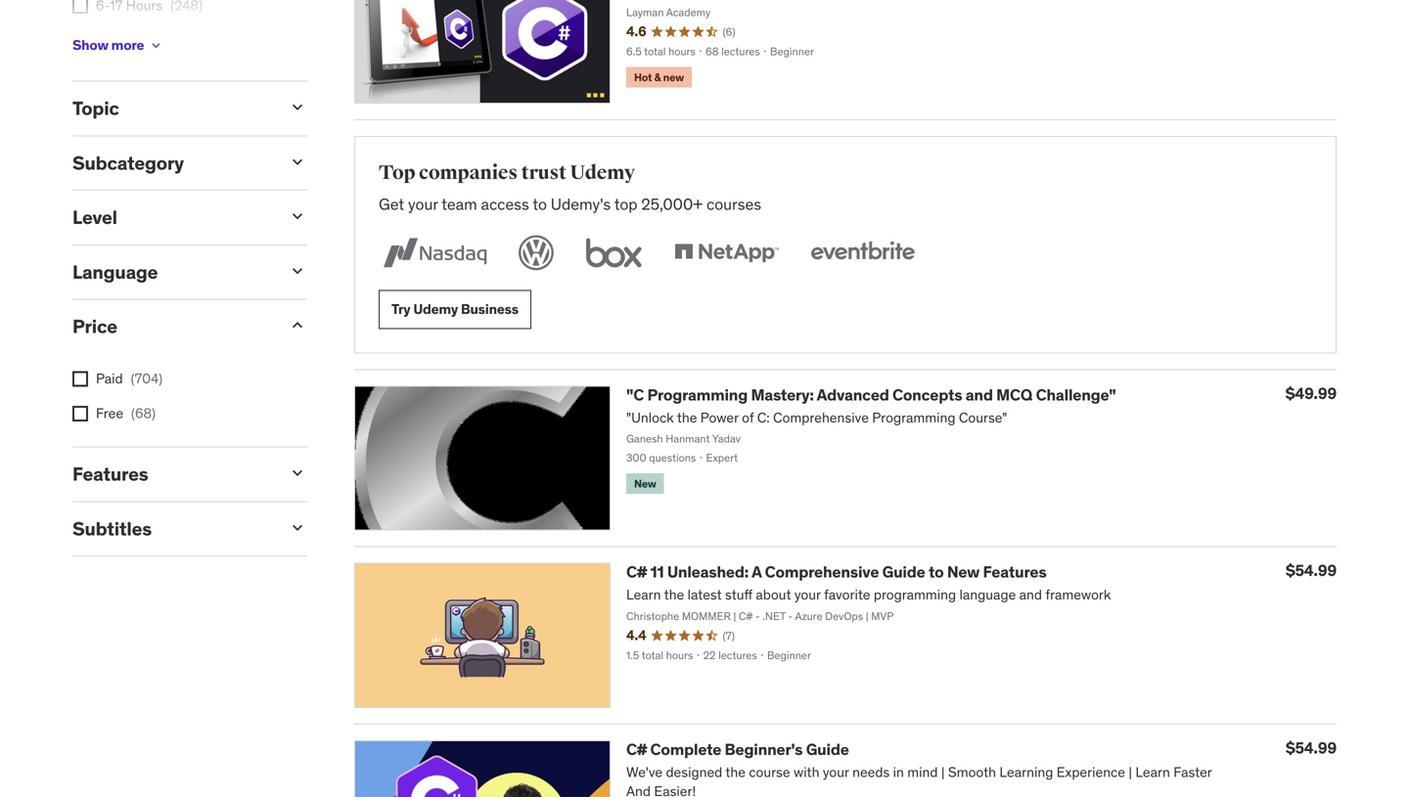 Task type: vqa. For each thing, say whether or not it's contained in the screenshot.
"ON"
no



Task type: locate. For each thing, give the bounding box(es) containing it.
5 small image from the top
[[288, 518, 307, 538]]

udemy up udemy's
[[570, 161, 635, 185]]

features button
[[72, 463, 272, 486]]

complete
[[651, 740, 722, 760]]

1 horizontal spatial to
[[929, 562, 944, 582]]

"c
[[626, 385, 644, 405]]

1 vertical spatial to
[[929, 562, 944, 582]]

small image for features
[[288, 464, 307, 483]]

price button
[[72, 315, 272, 338]]

xsmall image
[[72, 0, 88, 14], [148, 38, 164, 53], [72, 371, 88, 387], [72, 406, 88, 422]]

1 horizontal spatial udemy
[[570, 161, 635, 185]]

udemy
[[570, 161, 635, 185], [413, 300, 458, 318]]

c#
[[626, 562, 647, 582], [626, 740, 647, 760]]

3 small image from the top
[[288, 316, 307, 335]]

small image for subtitles
[[288, 518, 307, 538]]

features right new at the right of the page
[[983, 562, 1047, 582]]

small image
[[288, 97, 307, 117], [288, 261, 307, 281], [288, 316, 307, 335], [288, 464, 307, 483], [288, 518, 307, 538]]

paid
[[96, 370, 123, 388]]

1 $54.99 from the top
[[1286, 561, 1337, 581]]

guide left new at the right of the page
[[883, 562, 926, 582]]

1 c# from the top
[[626, 562, 647, 582]]

mastery:
[[751, 385, 814, 405]]

c# left "11"
[[626, 562, 647, 582]]

0 horizontal spatial features
[[72, 463, 148, 486]]

guide right beginner's
[[806, 740, 849, 760]]

c# for c# 11 unleashed: a comprehensive guide to new features
[[626, 562, 647, 582]]

subcategory
[[72, 151, 184, 174]]

$54.99 for c# complete beginner's guide
[[1286, 738, 1337, 758]]

c# complete beginner's guide
[[626, 740, 849, 760]]

c# 11 unleashed: a comprehensive guide to new features link
[[626, 562, 1047, 582]]

2 c# from the top
[[626, 740, 647, 760]]

price
[[72, 315, 117, 338]]

your
[[408, 194, 438, 214]]

xsmall image right more at the left of the page
[[148, 38, 164, 53]]

0 vertical spatial $54.99
[[1286, 561, 1337, 581]]

2 $54.99 from the top
[[1286, 738, 1337, 758]]

try
[[392, 300, 411, 318]]

$54.99
[[1286, 561, 1337, 581], [1286, 738, 1337, 758]]

language button
[[72, 260, 272, 284]]

0 vertical spatial to
[[533, 194, 547, 214]]

challenge"
[[1036, 385, 1116, 405]]

17+
[[96, 32, 117, 49]]

to down trust
[[533, 194, 547, 214]]

udemy right "try"
[[413, 300, 458, 318]]

features up 'subtitles'
[[72, 463, 148, 486]]

business
[[461, 300, 519, 318]]

1 vertical spatial udemy
[[413, 300, 458, 318]]

11
[[651, 562, 664, 582]]

courses
[[707, 194, 762, 214]]

udemy's
[[551, 194, 611, 214]]

and
[[966, 385, 993, 405]]

1 vertical spatial features
[[983, 562, 1047, 582]]

xsmall image inside show more 'button'
[[148, 38, 164, 53]]

1 small image from the top
[[288, 152, 307, 172]]

guide
[[883, 562, 926, 582], [806, 740, 849, 760]]

box image
[[581, 231, 647, 274]]

xsmall image up show
[[72, 0, 88, 14]]

try udemy business link
[[379, 290, 531, 329]]

comprehensive
[[765, 562, 879, 582]]

top companies trust udemy get your team access to udemy's top 25,000+ courses
[[379, 161, 762, 214]]

subtitles
[[72, 517, 152, 541]]

1 horizontal spatial guide
[[883, 562, 926, 582]]

hours
[[121, 32, 157, 49]]

0 horizontal spatial udemy
[[413, 300, 458, 318]]

0 horizontal spatial guide
[[806, 740, 849, 760]]

0 vertical spatial small image
[[288, 152, 307, 172]]

features
[[72, 463, 148, 486], [983, 562, 1047, 582]]

0 vertical spatial udemy
[[570, 161, 635, 185]]

c# left complete
[[626, 740, 647, 760]]

c# 11 unleashed: a comprehensive guide to new features
[[626, 562, 1047, 582]]

1 vertical spatial c#
[[626, 740, 647, 760]]

1 vertical spatial guide
[[806, 740, 849, 760]]

companies
[[419, 161, 518, 185]]

xsmall image left free
[[72, 406, 88, 422]]

1 small image from the top
[[288, 97, 307, 117]]

to inside "top companies trust udemy get your team access to udemy's top 25,000+ courses"
[[533, 194, 547, 214]]

4 small image from the top
[[288, 464, 307, 483]]

(704)
[[131, 370, 163, 388]]

1 vertical spatial $54.99
[[1286, 738, 1337, 758]]

2 small image from the top
[[288, 261, 307, 281]]

a
[[752, 562, 762, 582]]

to left new at the right of the page
[[929, 562, 944, 582]]

1 vertical spatial small image
[[288, 207, 307, 226]]

language
[[72, 260, 158, 284]]

team
[[442, 194, 477, 214]]

0 horizontal spatial to
[[533, 194, 547, 214]]

topic
[[72, 96, 119, 120]]

c# for c# complete beginner's guide
[[626, 740, 647, 760]]

netapp image
[[671, 231, 783, 274]]

2 small image from the top
[[288, 207, 307, 226]]

to
[[533, 194, 547, 214], [929, 562, 944, 582]]

trust
[[521, 161, 567, 185]]

small image
[[288, 152, 307, 172], [288, 207, 307, 226]]

small image for price
[[288, 316, 307, 335]]

show more
[[72, 36, 144, 54]]

show
[[72, 36, 108, 54]]

(68)
[[131, 405, 156, 422]]

concepts
[[893, 385, 963, 405]]

0 vertical spatial c#
[[626, 562, 647, 582]]



Task type: describe. For each thing, give the bounding box(es) containing it.
more
[[111, 36, 144, 54]]

1 horizontal spatial features
[[983, 562, 1047, 582]]

beginner's
[[725, 740, 803, 760]]

"c programming mastery: advanced concepts and mcq challenge" link
[[626, 385, 1116, 405]]

udemy inside "top companies trust udemy get your team access to udemy's top 25,000+ courses"
[[570, 161, 635, 185]]

free
[[96, 405, 123, 422]]

c# complete beginner's guide link
[[626, 740, 849, 760]]

small image for level
[[288, 207, 307, 226]]

mcq
[[997, 385, 1033, 405]]

17+ hours
[[96, 32, 157, 49]]

top
[[614, 194, 638, 214]]

paid (704)
[[96, 370, 163, 388]]

topic button
[[72, 96, 272, 120]]

eventbrite image
[[807, 231, 919, 274]]

free (68)
[[96, 405, 156, 422]]

small image for subcategory
[[288, 152, 307, 172]]

0 vertical spatial guide
[[883, 562, 926, 582]]

programming
[[647, 385, 748, 405]]

"c programming mastery: advanced concepts and mcq challenge"
[[626, 385, 1116, 405]]

advanced
[[817, 385, 889, 405]]

small image for language
[[288, 261, 307, 281]]

show more button
[[72, 26, 164, 65]]

$54.99 for c# 11 unleashed: a comprehensive guide to new features
[[1286, 561, 1337, 581]]

top
[[379, 161, 415, 185]]

subcategory button
[[72, 151, 272, 174]]

level
[[72, 206, 117, 229]]

get
[[379, 194, 404, 214]]

xsmall image left the paid
[[72, 371, 88, 387]]

nasdaq image
[[379, 231, 491, 274]]

access
[[481, 194, 529, 214]]

small image for topic
[[288, 97, 307, 117]]

subtitles button
[[72, 517, 272, 541]]

$49.99
[[1286, 383, 1337, 404]]

new
[[947, 562, 980, 582]]

25,000+
[[642, 194, 703, 214]]

0 vertical spatial features
[[72, 463, 148, 486]]

level button
[[72, 206, 272, 229]]

unleashed:
[[667, 562, 749, 582]]

try udemy business
[[392, 300, 519, 318]]

volkswagen image
[[515, 231, 558, 274]]



